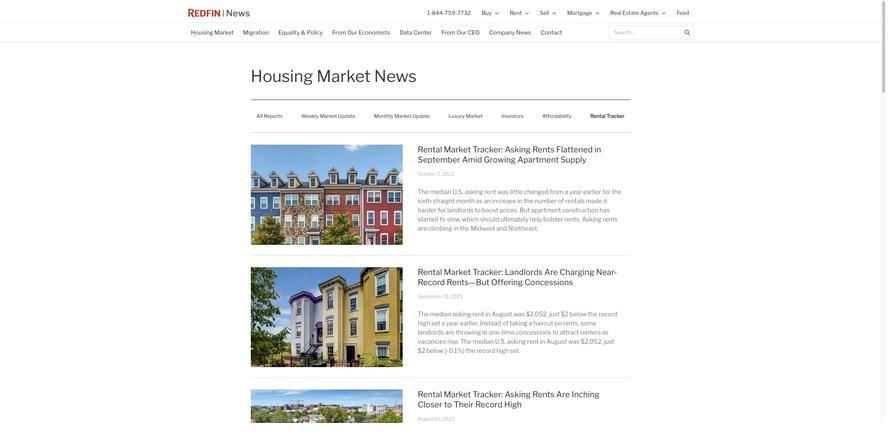 Task type: describe. For each thing, give the bounding box(es) containing it.
0 horizontal spatial a
[[442, 320, 445, 327]]

investors
[[502, 113, 523, 119]]

1 horizontal spatial $2
[[561, 311, 568, 318]]

boost
[[482, 207, 498, 214]]

real
[[610, 10, 621, 16]]

in left one-
[[482, 329, 487, 336]]

rental for rental market tracker: asking rents are inching closer to their record high
[[418, 390, 442, 400]]

0 horizontal spatial for
[[438, 207, 446, 214]]

throwing
[[456, 329, 481, 336]]

rental market tracker: asking rents are inching closer to their record high
[[418, 390, 600, 410]]

sell
[[540, 10, 549, 16]]

housing for housing market news
[[251, 66, 313, 86]]

0.1%)
[[449, 348, 464, 355]]

rents
[[603, 216, 617, 223]]

0 horizontal spatial news
[[374, 66, 417, 86]]

their
[[454, 400, 474, 410]]

0 horizontal spatial august
[[418, 416, 434, 422]]

real estate agents
[[610, 10, 659, 16]]

earlier.
[[460, 320, 479, 327]]

climbing
[[428, 225, 452, 232]]

sell link
[[534, 0, 562, 26]]

high
[[504, 400, 522, 410]]

housing market
[[191, 29, 234, 36]]

0 vertical spatial high
[[418, 320, 430, 327]]

feed link
[[671, 0, 695, 26]]

1-
[[427, 10, 432, 16]]

update for monthly market update
[[413, 113, 430, 119]]

august 10, 2023
[[418, 416, 454, 422]]

taking
[[510, 320, 527, 327]]

apartment
[[517, 155, 559, 165]]

vacancies
[[418, 338, 446, 345]]

market for rental market tracker: landlords are charging near- record rents—but offering concessions
[[444, 267, 471, 277]]

offering
[[491, 277, 523, 287]]

landlords inside the median u.s. asking rent was little changed from a year earlier for the sixth straight month as an increase in the number of rentals made it harder for landlords to boost prices. but apartment construction has started to slow, which should ultimately help bolster rents. asking rents are climbing in the midwest and northeast,
[[447, 207, 473, 214]]

sixth
[[418, 197, 431, 205]]

1 vertical spatial $2,052,
[[581, 338, 603, 345]]

which
[[462, 216, 479, 223]]

in down concessions
[[540, 338, 545, 345]]

straight
[[433, 197, 455, 205]]

affordability
[[542, 113, 572, 119]]

amid
[[462, 155, 482, 165]]

the for rental market tracker: asking rents flattened in september amid growing apartment supply
[[418, 188, 429, 195]]

rental market tracker: asking rents flattened in september amid growing apartment supply link
[[418, 145, 601, 165]]

equality & policy link
[[274, 25, 328, 40]]

made
[[586, 197, 602, 205]]

in inside the "rental market tracker: asking rents flattened in september amid growing apartment supply"
[[594, 145, 601, 155]]

all reports
[[256, 113, 283, 119]]

instead
[[480, 320, 501, 327]]

monthly market update
[[374, 113, 430, 119]]

12,
[[444, 294, 450, 300]]

to up the climbing
[[440, 216, 446, 223]]

harder
[[418, 207, 436, 214]]

search image
[[685, 30, 690, 35]]

luxury
[[448, 113, 465, 119]]

tracker: for their
[[473, 390, 503, 400]]

rents for flattened
[[532, 145, 555, 155]]

rental for rental tracker
[[590, 113, 605, 119]]

contact
[[541, 29, 562, 36]]

from our economists
[[332, 29, 390, 36]]

1-844-759-7732
[[427, 10, 471, 16]]

2023 for to
[[442, 416, 454, 422]]

rental tracker
[[590, 113, 624, 119]]

from
[[550, 188, 564, 195]]

weekly market update
[[301, 113, 355, 119]]

the for rental market tracker: landlords are charging near- record rents—but offering concessions
[[418, 311, 429, 318]]

year inside the median asking rent in august was $2,052, just $2 below the record high set a year earlier. instead of taking a haircut on rents, some landlords are throwing in one-time concessions to attract renters as vacancies rise. the median u.s. asking rent in august was $2,052, just $2 below (-0.1%) the record high set
[[446, 320, 459, 327]]

apartment
[[531, 207, 561, 214]]

mortgage link
[[562, 0, 605, 26]]

equality & policy
[[278, 29, 323, 36]]

little
[[510, 188, 523, 195]]

1 vertical spatial set
[[510, 348, 519, 355]]

has
[[600, 207, 610, 214]]

earlier
[[583, 188, 601, 195]]

ultimately
[[500, 216, 528, 223]]

prices.
[[500, 207, 518, 214]]

rents,
[[563, 320, 579, 327]]

migration
[[243, 29, 269, 36]]

market for luxury market
[[466, 113, 483, 119]]

1 vertical spatial august
[[546, 338, 567, 345]]

the right earlier
[[612, 188, 621, 195]]

market for monthly market update
[[394, 113, 411, 119]]

midwest
[[471, 225, 495, 232]]

buy link
[[476, 0, 504, 26]]

tracker: for offering
[[473, 267, 503, 277]]

1 vertical spatial record
[[477, 348, 495, 355]]

2 vertical spatial was
[[568, 338, 580, 345]]

record inside the rental market tracker: asking rents are inching closer to their record high
[[475, 400, 502, 410]]

it
[[603, 197, 607, 205]]

estate
[[623, 10, 639, 16]]

our for economists
[[347, 29, 357, 36]]

0 horizontal spatial set
[[431, 320, 440, 327]]

asking for flattened
[[505, 145, 531, 155]]

one-
[[489, 329, 502, 336]]

1 horizontal spatial august
[[492, 311, 512, 318]]

2 vertical spatial median
[[473, 338, 494, 345]]

of inside the median asking rent in august was $2,052, just $2 below the record high set a year earlier. instead of taking a haircut on rents, some landlords are throwing in one-time concessions to attract renters as vacancies rise. the median u.s. asking rent in august was $2,052, just $2 below (-0.1%) the record high set
[[502, 320, 508, 327]]

are inside rental market tracker: landlords are charging near- record rents—but offering concessions
[[544, 267, 558, 277]]

of inside the median u.s. asking rent was little changed from a year earlier for the sixth straight month as an increase in the number of rentals made it harder for landlords to boost prices. but apartment construction has started to slow, which should ultimately help bolster rents. asking rents are climbing in the midwest and northeast,
[[558, 197, 564, 205]]

affordability link
[[536, 108, 577, 124]]

1 horizontal spatial a
[[529, 320, 532, 327]]

844-
[[432, 10, 445, 16]]

inching
[[572, 390, 600, 400]]

weekly
[[301, 113, 319, 119]]

increase
[[492, 197, 516, 205]]

2 horizontal spatial rent
[[527, 338, 539, 345]]

concessions
[[516, 329, 551, 336]]

as inside the median u.s. asking rent was little changed from a year earlier for the sixth straight month as an increase in the number of rentals made it harder for landlords to boost prices. but apartment construction has started to slow, which should ultimately help bolster rents. asking rents are climbing in the midwest and northeast,
[[476, 197, 482, 205]]

near-
[[596, 267, 617, 277]]

northeast,
[[508, 225, 538, 232]]

10,
[[435, 416, 441, 422]]

started
[[418, 216, 438, 223]]

redfin real estate news image
[[186, 6, 251, 20]]

record inside rental market tracker: landlords are charging near- record rents—but offering concessions
[[418, 277, 445, 287]]

1 vertical spatial was
[[514, 311, 525, 318]]

tracker: for growing
[[473, 145, 503, 155]]

1 horizontal spatial below
[[570, 311, 587, 318]]

rental tracker link
[[584, 108, 630, 124]]

5,
[[437, 171, 441, 177]]

0 vertical spatial just
[[549, 311, 560, 318]]

1 vertical spatial high
[[496, 348, 509, 355]]

market for weekly market update
[[320, 113, 337, 119]]

update for weekly market update
[[338, 113, 355, 119]]

year inside the median u.s. asking rent was little changed from a year earlier for the sixth straight month as an increase in the number of rentals made it harder for landlords to boost prices. but apartment construction has started to slow, which should ultimately help bolster rents. asking rents are climbing in the midwest and northeast,
[[569, 188, 582, 195]]

luxury market link
[[443, 108, 489, 124]]

some
[[580, 320, 596, 327]]



Task type: locate. For each thing, give the bounding box(es) containing it.
record up renters
[[599, 311, 617, 318]]

in down little
[[517, 197, 522, 205]]

0 horizontal spatial of
[[502, 320, 508, 327]]

1 horizontal spatial news
[[516, 29, 531, 36]]

tracker: inside rental market tracker: landlords are charging near- record rents—but offering concessions
[[473, 267, 503, 277]]

to up which
[[475, 207, 481, 214]]

construction
[[562, 207, 598, 214]]

should
[[480, 216, 499, 223]]

growing
[[484, 155, 516, 165]]

1 vertical spatial of
[[502, 320, 508, 327]]

0 vertical spatial set
[[431, 320, 440, 327]]

1 vertical spatial rent
[[472, 311, 484, 318]]

0 horizontal spatial was
[[497, 188, 509, 195]]

the
[[612, 188, 621, 195], [524, 197, 533, 205], [460, 225, 469, 232], [588, 311, 597, 318], [466, 348, 475, 355]]

None search field
[[609, 26, 694, 39]]

1 horizontal spatial set
[[510, 348, 519, 355]]

the median u.s. asking rent was little changed from a year earlier for the sixth straight month as an increase in the number of rentals made it harder for landlords to boost prices. but apartment construction has started to slow, which should ultimately help bolster rents. asking rents are climbing in the midwest and northeast,
[[418, 188, 621, 232]]

0 vertical spatial asking
[[505, 145, 531, 155]]

for down straight
[[438, 207, 446, 214]]

rental market tracker: asking rents flattened in september amid growing apartment supply
[[418, 145, 601, 165]]

0 vertical spatial rents
[[532, 145, 555, 155]]

asking down construction
[[582, 216, 601, 223]]

2 horizontal spatial august
[[546, 338, 567, 345]]

median up straight
[[430, 188, 451, 195]]

high down the time
[[496, 348, 509, 355]]

slow,
[[447, 216, 461, 223]]

0 vertical spatial housing
[[191, 29, 213, 36]]

tracker: up growing
[[473, 145, 503, 155]]

0 vertical spatial tracker:
[[473, 145, 503, 155]]

update
[[338, 113, 355, 119], [413, 113, 430, 119]]

rent
[[510, 10, 522, 16]]

median down one-
[[473, 338, 494, 345]]

2 tracker: from the top
[[473, 267, 503, 277]]

2023 for amid
[[442, 171, 454, 177]]

0 horizontal spatial our
[[347, 29, 357, 36]]

1 horizontal spatial our
[[457, 29, 466, 36]]

market for housing market
[[214, 29, 234, 36]]

record up september 12, 2023
[[418, 277, 445, 287]]

market inside the rental market tracker: asking rents are inching closer to their record high
[[444, 390, 471, 400]]

rents inside the rental market tracker: asking rents are inching closer to their record high
[[532, 390, 555, 400]]

was up taking
[[514, 311, 525, 318]]

0 vertical spatial as
[[476, 197, 482, 205]]

1 from from the left
[[332, 29, 346, 36]]

0 vertical spatial september
[[418, 155, 460, 165]]

(-
[[445, 348, 449, 355]]

rental for rental market tracker: asking rents flattened in september amid growing apartment supply
[[418, 145, 442, 155]]

1 horizontal spatial u.s.
[[495, 338, 506, 345]]

1 vertical spatial year
[[446, 320, 459, 327]]

contact link
[[536, 25, 567, 40]]

september left 12,
[[418, 294, 443, 300]]

2 vertical spatial august
[[418, 416, 434, 422]]

the up 'some'
[[588, 311, 597, 318]]

rents
[[532, 145, 555, 155], [532, 390, 555, 400]]

our for ceo
[[457, 29, 466, 36]]

1 horizontal spatial record
[[475, 400, 502, 410]]

2 horizontal spatial a
[[565, 188, 568, 195]]

from our economists link
[[328, 25, 395, 40]]

haircut
[[533, 320, 553, 327]]

0 horizontal spatial just
[[549, 311, 560, 318]]

for
[[602, 188, 611, 195], [438, 207, 446, 214]]

1 horizontal spatial from
[[441, 29, 455, 36]]

1 horizontal spatial just
[[604, 338, 614, 345]]

data center link
[[395, 25, 437, 40]]

rent up the 'earlier.'
[[472, 311, 484, 318]]

an
[[484, 197, 491, 205]]

october 5, 2023
[[418, 171, 454, 177]]

rental
[[590, 113, 605, 119], [418, 145, 442, 155], [418, 267, 442, 277], [418, 390, 442, 400]]

$2,052, up haircut
[[526, 311, 548, 318]]

2 vertical spatial asking
[[505, 390, 531, 400]]

market inside rental market tracker: landlords are charging near- record rents—but offering concessions
[[444, 267, 471, 277]]

u.s. inside the median u.s. asking rent was little changed from a year earlier for the sixth straight month as an increase in the number of rentals made it harder for landlords to boost prices. but apartment construction has started to slow, which should ultimately help bolster rents. asking rents are climbing in the midwest and northeast,
[[452, 188, 463, 195]]

759-
[[445, 10, 457, 16]]

rental for rental market tracker: landlords are charging near- record rents—but offering concessions
[[418, 267, 442, 277]]

1 vertical spatial news
[[374, 66, 417, 86]]

on
[[555, 320, 562, 327]]

asking up 'month'
[[465, 188, 483, 195]]

2 september from the top
[[418, 294, 443, 300]]

0 vertical spatial are
[[418, 225, 427, 232]]

asking up the 'earlier.'
[[452, 311, 471, 318]]

0 vertical spatial was
[[497, 188, 509, 195]]

1 horizontal spatial was
[[514, 311, 525, 318]]

2 vertical spatial rent
[[527, 338, 539, 345]]

rental left tracker
[[590, 113, 605, 119]]

october
[[418, 171, 436, 177]]

1 september from the top
[[418, 155, 460, 165]]

1 horizontal spatial for
[[602, 188, 611, 195]]

1 vertical spatial median
[[430, 311, 451, 318]]

are inside the rental market tracker: asking rents are inching closer to their record high
[[556, 390, 570, 400]]

tracker
[[607, 113, 624, 119]]

below down vacancies
[[426, 348, 443, 355]]

from down 1-844-759-7732 link
[[441, 29, 455, 36]]

0 horizontal spatial landlords
[[418, 329, 444, 336]]

asking inside the median u.s. asking rent was little changed from a year earlier for the sixth straight month as an increase in the number of rentals made it harder for landlords to boost prices. but apartment construction has started to slow, which should ultimately help bolster rents. asking rents are climbing in the midwest and northeast,
[[582, 216, 601, 223]]

&
[[301, 29, 306, 36]]

year up the rentals at right top
[[569, 188, 582, 195]]

are up rise.
[[445, 329, 454, 336]]

2 rents from the top
[[532, 390, 555, 400]]

1 vertical spatial asking
[[452, 311, 471, 318]]

all
[[256, 113, 263, 119]]

1-844-759-7732 link
[[422, 0, 476, 26]]

0 vertical spatial the
[[418, 188, 429, 195]]

u.s.
[[452, 188, 463, 195], [495, 338, 506, 345]]

0 horizontal spatial record
[[418, 277, 445, 287]]

market for rental market tracker: asking rents flattened in september amid growing apartment supply
[[444, 145, 471, 155]]

0 vertical spatial year
[[569, 188, 582, 195]]

3 tracker: from the top
[[473, 390, 503, 400]]

to inside the rental market tracker: asking rents are inching closer to their record high
[[444, 400, 452, 410]]

august
[[492, 311, 512, 318], [546, 338, 567, 345], [418, 416, 434, 422]]

0 horizontal spatial $2,052,
[[526, 311, 548, 318]]

of down from
[[558, 197, 564, 205]]

to left their
[[444, 400, 452, 410]]

rent up an
[[484, 188, 496, 195]]

policy
[[307, 29, 323, 36]]

flattened
[[556, 145, 593, 155]]

housing for housing market
[[191, 29, 213, 36]]

2023 right 10,
[[442, 416, 454, 422]]

market for housing market news
[[317, 66, 371, 86]]

landlords down 'month'
[[447, 207, 473, 214]]

rents.
[[565, 216, 581, 223]]

1 vertical spatial are
[[556, 390, 570, 400]]

median for record
[[430, 311, 451, 318]]

company
[[489, 29, 515, 36]]

u.s. down one-
[[495, 338, 506, 345]]

rental market tracker: landlords are charging near- record rents—but offering concessions link
[[418, 267, 617, 287]]

median inside the median u.s. asking rent was little changed from a year earlier for the sixth straight month as an increase in the number of rentals made it harder for landlords to boost prices. but apartment construction has started to slow, which should ultimately help bolster rents. asking rents are climbing in the midwest and northeast,
[[430, 188, 451, 195]]

are down started
[[418, 225, 427, 232]]

landlords inside the median asking rent in august was $2,052, just $2 below the record high set a year earlier. instead of taking a haircut on rents, some landlords are throwing in one-time concessions to attract renters as vacancies rise. the median u.s. asking rent in august was $2,052, just $2 below (-0.1%) the record high set
[[418, 329, 444, 336]]

market for rental market tracker: asking rents are inching closer to their record high
[[444, 390, 471, 400]]

agents
[[640, 10, 659, 16]]

2 horizontal spatial was
[[568, 338, 580, 345]]

1 vertical spatial rents
[[532, 390, 555, 400]]

asking for are
[[505, 390, 531, 400]]

august left 10,
[[418, 416, 434, 422]]

rental up october
[[418, 145, 442, 155]]

center
[[413, 29, 432, 36]]

rental up closer
[[418, 390, 442, 400]]

housing market link
[[186, 25, 238, 40]]

1 vertical spatial landlords
[[418, 329, 444, 336]]

u.s. inside the median asking rent in august was $2,052, just $2 below the record high set a year earlier. instead of taking a haircut on rents, some landlords are throwing in one-time concessions to attract renters as vacancies rise. the median u.s. asking rent in august was $2,052, just $2 below (-0.1%) the record high set
[[495, 338, 506, 345]]

1 vertical spatial tracker:
[[473, 267, 503, 277]]

september up 5,
[[418, 155, 460, 165]]

the right 0.1%)
[[466, 348, 475, 355]]

1 horizontal spatial of
[[558, 197, 564, 205]]

ceo
[[468, 29, 480, 36]]

our left ceo
[[457, 29, 466, 36]]

0 vertical spatial for
[[602, 188, 611, 195]]

data center
[[400, 29, 432, 36]]

august down attract
[[546, 338, 567, 345]]

0 vertical spatial median
[[430, 188, 451, 195]]

a inside the median u.s. asking rent was little changed from a year earlier for the sixth straight month as an increase in the number of rentals made it harder for landlords to boost prices. but apartment construction has started to slow, which should ultimately help bolster rents. asking rents are climbing in the midwest and northeast,
[[565, 188, 568, 195]]

tracker: inside the "rental market tracker: asking rents flattened in september amid growing apartment supply"
[[473, 145, 503, 155]]

tracker:
[[473, 145, 503, 155], [473, 267, 503, 277], [473, 390, 503, 400]]

median down september 12, 2023
[[430, 311, 451, 318]]

2 vertical spatial 2023
[[442, 416, 454, 422]]

for up the it
[[602, 188, 611, 195]]

0 vertical spatial $2,052,
[[526, 311, 548, 318]]

1 vertical spatial are
[[445, 329, 454, 336]]

but
[[520, 207, 530, 214]]

set up vacancies
[[431, 320, 440, 327]]

economists
[[359, 29, 390, 36]]

0 horizontal spatial high
[[418, 320, 430, 327]]

2 our from the left
[[457, 29, 466, 36]]

was down attract
[[568, 338, 580, 345]]

september inside the "rental market tracker: asking rents flattened in september amid growing apartment supply"
[[418, 155, 460, 165]]

a right from
[[565, 188, 568, 195]]

are left inching
[[556, 390, 570, 400]]

2 vertical spatial tracker:
[[473, 390, 503, 400]]

of up the time
[[502, 320, 508, 327]]

set down the time
[[510, 348, 519, 355]]

0 vertical spatial 2023
[[442, 171, 454, 177]]

2 from from the left
[[441, 29, 455, 36]]

1 horizontal spatial are
[[445, 329, 454, 336]]

1 vertical spatial housing
[[251, 66, 313, 86]]

1 vertical spatial asking
[[582, 216, 601, 223]]

landlords up vacancies
[[418, 329, 444, 336]]

reports
[[264, 113, 283, 119]]

high up vacancies
[[418, 320, 430, 327]]

1 horizontal spatial $2,052,
[[581, 338, 603, 345]]

0 horizontal spatial below
[[426, 348, 443, 355]]

1 vertical spatial below
[[426, 348, 443, 355]]

from right the policy
[[332, 29, 346, 36]]

1 tracker: from the top
[[473, 145, 503, 155]]

asking down the time
[[507, 338, 526, 345]]

rental inside rental market tracker: landlords are charging near- record rents—but offering concessions
[[418, 267, 442, 277]]

median for september
[[430, 188, 451, 195]]

equality
[[278, 29, 300, 36]]

2023 for rents—but
[[451, 294, 463, 300]]

to inside the median asking rent in august was $2,052, just $2 below the record high set a year earlier. instead of taking a haircut on rents, some landlords are throwing in one-time concessions to attract renters as vacancies rise. the median u.s. asking rent in august was $2,052, just $2 below (-0.1%) the record high set
[[553, 329, 558, 336]]

1 our from the left
[[347, 29, 357, 36]]

in down slow,
[[454, 225, 459, 232]]

tracker: inside the rental market tracker: asking rents are inching closer to their record high
[[473, 390, 503, 400]]

rents for are
[[532, 390, 555, 400]]

from for from our ceo
[[441, 29, 455, 36]]

in right the flattened
[[594, 145, 601, 155]]

a up vacancies
[[442, 320, 445, 327]]

rents inside the "rental market tracker: asking rents flattened in september amid growing apartment supply"
[[532, 145, 555, 155]]

rents—but
[[447, 277, 489, 287]]

0 vertical spatial record
[[599, 311, 617, 318]]

asking up high
[[505, 390, 531, 400]]

1 vertical spatial just
[[604, 338, 614, 345]]

$2 down vacancies
[[418, 348, 425, 355]]

was up increase on the right of page
[[497, 188, 509, 195]]

rent down concessions
[[527, 338, 539, 345]]

0 vertical spatial landlords
[[447, 207, 473, 214]]

0 horizontal spatial housing
[[191, 29, 213, 36]]

market
[[214, 29, 234, 36], [317, 66, 371, 86], [320, 113, 337, 119], [394, 113, 411, 119], [466, 113, 483, 119], [444, 145, 471, 155], [444, 267, 471, 277], [444, 390, 471, 400]]

attract
[[560, 329, 579, 336]]

our left economists at the left top of the page
[[347, 29, 357, 36]]

market inside the "rental market tracker: asking rents flattened in september amid growing apartment supply"
[[444, 145, 471, 155]]

concessions
[[525, 277, 573, 287]]

$2 up on
[[561, 311, 568, 318]]

to down on
[[553, 329, 558, 336]]

1 vertical spatial u.s.
[[495, 338, 506, 345]]

was inside the median u.s. asking rent was little changed from a year earlier for the sixth straight month as an increase in the number of rentals made it harder for landlords to boost prices. but apartment construction has started to slow, which should ultimately help bolster rents. asking rents are climbing in the midwest and northeast,
[[497, 188, 509, 195]]

record down one-
[[477, 348, 495, 355]]

1 update from the left
[[338, 113, 355, 119]]

1 horizontal spatial year
[[569, 188, 582, 195]]

2 vertical spatial the
[[460, 338, 471, 345]]

in
[[594, 145, 601, 155], [517, 197, 522, 205], [454, 225, 459, 232], [485, 311, 490, 318], [482, 329, 487, 336], [540, 338, 545, 345]]

0 horizontal spatial year
[[446, 320, 459, 327]]

rental market tracker: asking rents are inching closer to their record high link
[[418, 390, 600, 410]]

from our ceo link
[[437, 25, 484, 40]]

the up but
[[524, 197, 533, 205]]

are up concessions
[[544, 267, 558, 277]]

rental inside the "rental market tracker: asking rents flattened in september amid growing apartment supply"
[[418, 145, 442, 155]]

1 horizontal spatial as
[[602, 329, 609, 336]]

1 rents from the top
[[532, 145, 555, 155]]

a up concessions
[[529, 320, 532, 327]]

as right renters
[[602, 329, 609, 336]]

the up sixth
[[418, 188, 429, 195]]

asking inside the median u.s. asking rent was little changed from a year earlier for the sixth straight month as an increase in the number of rentals made it harder for landlords to boost prices. but apartment construction has started to slow, which should ultimately help bolster rents. asking rents are climbing in the midwest and northeast,
[[465, 188, 483, 195]]

was
[[497, 188, 509, 195], [514, 311, 525, 318], [568, 338, 580, 345]]

housing
[[191, 29, 213, 36], [251, 66, 313, 86]]

0 vertical spatial record
[[418, 277, 445, 287]]

0 horizontal spatial from
[[332, 29, 346, 36]]

1 horizontal spatial rent
[[484, 188, 496, 195]]

the down september 12, 2023
[[418, 311, 429, 318]]

just
[[549, 311, 560, 318], [604, 338, 614, 345]]

monthly market update link
[[368, 108, 436, 124]]

1 horizontal spatial high
[[496, 348, 509, 355]]

1 horizontal spatial record
[[599, 311, 617, 318]]

are inside the median asking rent in august was $2,052, just $2 below the record high set a year earlier. instead of taking a haircut on rents, some landlords are throwing in one-time concessions to attract renters as vacancies rise. the median u.s. asking rent in august was $2,052, just $2 below (-0.1%) the record high set
[[445, 329, 454, 336]]

september 12, 2023
[[418, 294, 463, 300]]

1 horizontal spatial update
[[413, 113, 430, 119]]

are
[[418, 225, 427, 232], [445, 329, 454, 336]]

help
[[530, 216, 542, 223]]

0 horizontal spatial u.s.
[[452, 188, 463, 195]]

real estate agents link
[[605, 0, 671, 26]]

are
[[544, 267, 558, 277], [556, 390, 570, 400]]

0 horizontal spatial are
[[418, 225, 427, 232]]

august up instead
[[492, 311, 512, 318]]

the down throwing at the right bottom of the page
[[460, 338, 471, 345]]

tracker: up 'offering' on the right
[[473, 267, 503, 277]]

u.s. up 'month'
[[452, 188, 463, 195]]

time
[[502, 329, 515, 336]]

rental market tracker: landlords are charging near- record rents—but offering concessions
[[418, 267, 617, 287]]

as left an
[[476, 197, 482, 205]]

rent inside the median u.s. asking rent was little changed from a year earlier for the sixth straight month as an increase in the number of rentals made it harder for landlords to boost prices. but apartment construction has started to slow, which should ultimately help bolster rents. asking rents are climbing in the midwest and northeast,
[[484, 188, 496, 195]]

rental up september 12, 2023
[[418, 267, 442, 277]]

7732
[[457, 10, 471, 16]]

year left the 'earlier.'
[[446, 320, 459, 327]]

high
[[418, 320, 430, 327], [496, 348, 509, 355]]

below up rents,
[[570, 311, 587, 318]]

0 vertical spatial are
[[544, 267, 558, 277]]

1 vertical spatial $2
[[418, 348, 425, 355]]

weekly market update link
[[295, 108, 361, 124]]

median
[[430, 188, 451, 195], [430, 311, 451, 318], [473, 338, 494, 345]]

asking inside the rental market tracker: asking rents are inching closer to their record high
[[505, 390, 531, 400]]

record
[[599, 311, 617, 318], [477, 348, 495, 355]]

0 horizontal spatial $2
[[418, 348, 425, 355]]

asking up growing
[[505, 145, 531, 155]]

record left high
[[475, 400, 502, 410]]

all reports link
[[251, 108, 288, 124]]

from for from our economists
[[332, 29, 346, 36]]

rental inside the rental market tracker: asking rents are inching closer to their record high
[[418, 390, 442, 400]]

2023 right 5,
[[442, 171, 454, 177]]

2 update from the left
[[413, 113, 430, 119]]

1 vertical spatial the
[[418, 311, 429, 318]]

the down which
[[460, 225, 469, 232]]

Search... search field
[[610, 26, 681, 39]]

company news
[[489, 29, 531, 36]]

$2,052, down renters
[[581, 338, 603, 345]]

the inside the median u.s. asking rent was little changed from a year earlier for the sixth straight month as an increase in the number of rentals made it harder for landlords to boost prices. but apartment construction has started to slow, which should ultimately help bolster rents. asking rents are climbing in the midwest and northeast,
[[418, 188, 429, 195]]

from our ceo
[[441, 29, 480, 36]]

are inside the median u.s. asking rent was little changed from a year earlier for the sixth straight month as an increase in the number of rentals made it harder for landlords to boost prices. but apartment construction has started to slow, which should ultimately help bolster rents. asking rents are climbing in the midwest and northeast,
[[418, 225, 427, 232]]

month
[[456, 197, 475, 205]]

asking
[[465, 188, 483, 195], [452, 311, 471, 318], [507, 338, 526, 345]]

the
[[418, 188, 429, 195], [418, 311, 429, 318], [460, 338, 471, 345]]

in up instead
[[485, 311, 490, 318]]

0 vertical spatial asking
[[465, 188, 483, 195]]

asking inside the "rental market tracker: asking rents flattened in september amid growing apartment supply"
[[505, 145, 531, 155]]

2 vertical spatial asking
[[507, 338, 526, 345]]

as inside the median asking rent in august was $2,052, just $2 below the record high set a year earlier. instead of taking a haircut on rents, some landlords are throwing in one-time concessions to attract renters as vacancies rise. the median u.s. asking rent in august was $2,052, just $2 below (-0.1%) the record high set
[[602, 329, 609, 336]]

tracker: up their
[[473, 390, 503, 400]]

0 horizontal spatial rent
[[472, 311, 484, 318]]

0 vertical spatial august
[[492, 311, 512, 318]]

2023 right 12,
[[451, 294, 463, 300]]

1 vertical spatial for
[[438, 207, 446, 214]]

company news link
[[484, 25, 536, 40]]

0 horizontal spatial as
[[476, 197, 482, 205]]



Task type: vqa. For each thing, say whether or not it's contained in the screenshot.
do
no



